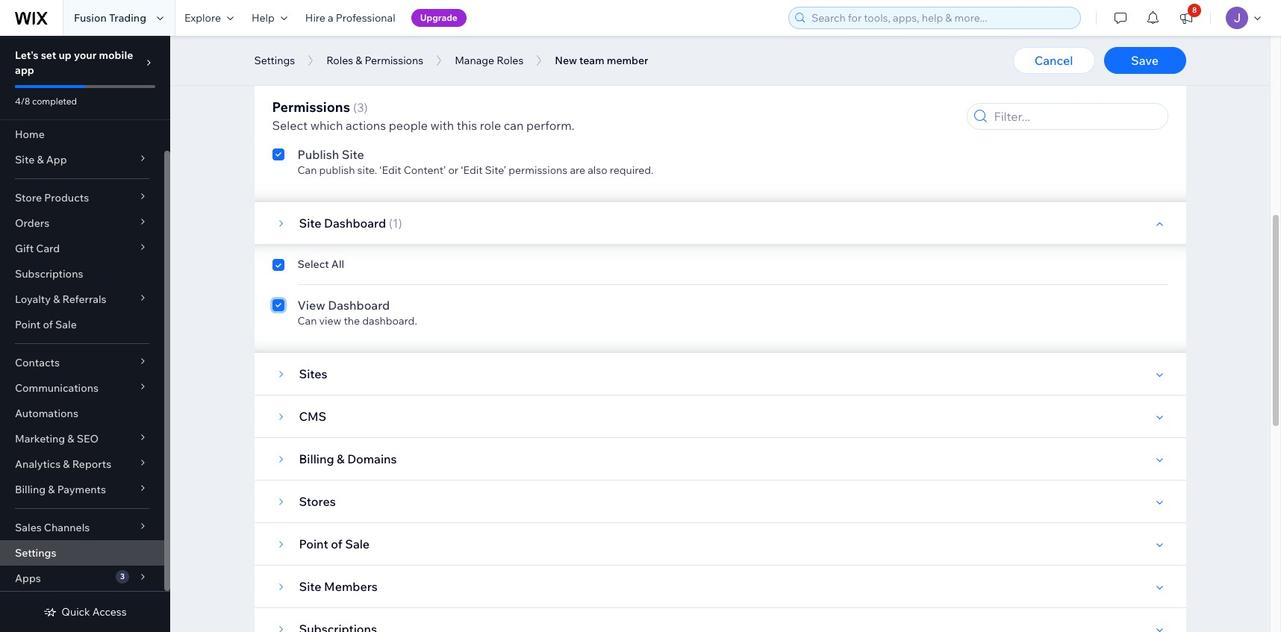 Task type: locate. For each thing, give the bounding box(es) containing it.
& for reports
[[63, 458, 70, 471]]

0 vertical spatial this
[[631, 38, 649, 52]]

can down 'view'
[[298, 314, 317, 328]]

edit site can edit content, site design and app settings.
[[298, 93, 522, 123]]

professional
[[336, 11, 395, 25]]

0 vertical spatial select
[[272, 118, 308, 133]]

dashboard inside "view dashboard can view the dashboard."
[[328, 298, 390, 313]]

0 horizontal spatial and
[[388, 38, 407, 52]]

1 horizontal spatial roles
[[497, 54, 524, 67]]

1 horizontal spatial permissions
[[365, 54, 423, 67]]

0 horizontal spatial sale
[[55, 318, 77, 332]]

can for edit site
[[298, 110, 317, 123]]

billing up stores
[[299, 452, 334, 467]]

point of sale
[[15, 318, 77, 332], [299, 537, 370, 552]]

select left all
[[298, 258, 329, 271]]

domains
[[347, 452, 397, 467]]

site
[[768, 38, 787, 52], [530, 56, 550, 69], [323, 93, 345, 108], [342, 147, 364, 162], [15, 153, 35, 167], [299, 216, 321, 231], [299, 579, 321, 594]]

)
[[364, 100, 368, 115], [398, 216, 402, 231]]

2 edit from the top
[[319, 110, 338, 123]]

contacts
[[15, 356, 60, 370]]

edit inside edit site can edit content, site design and app settings.
[[298, 93, 320, 108]]

0 horizontal spatial 3
[[120, 572, 125, 582]]

0 horizontal spatial permissions
[[272, 99, 350, 116]]

loyalty & referrals
[[15, 293, 106, 306]]

4 can from the top
[[298, 314, 317, 328]]

& inside button
[[356, 54, 362, 67]]

store
[[15, 191, 42, 205]]

0 horizontal spatial (
[[353, 100, 357, 115]]

can left content,
[[298, 110, 317, 123]]

store products button
[[0, 185, 164, 211]]

1 horizontal spatial of
[[331, 537, 342, 552]]

billing down analytics
[[15, 483, 46, 497]]

save
[[1131, 53, 1159, 68]]

site down 'home'
[[15, 153, 35, 167]]

the right to
[[727, 38, 743, 52]]

point down stores
[[299, 537, 328, 552]]

0 vertical spatial point
[[15, 318, 41, 332]]

2 vertical spatial edit
[[298, 93, 320, 108]]

the up team on the left top of page
[[579, 38, 595, 52]]

channels
[[44, 521, 90, 535]]

site inside dropdown button
[[15, 153, 35, 167]]

& for app
[[37, 153, 44, 167]]

and
[[388, 38, 407, 52], [439, 110, 457, 123]]

0 horizontal spatial app
[[15, 63, 34, 77]]

point of sale up site members
[[299, 537, 370, 552]]

0 horizontal spatial point
[[15, 318, 41, 332]]

1 vertical spatial 3
[[120, 572, 125, 582]]

edit inside edit content can edit text, links and media sources. in older versions of the editor, this is equivalent to the edit site permission.
[[319, 38, 338, 52]]

1 vertical spatial settings
[[15, 547, 56, 560]]

None checkbox
[[272, 258, 284, 276], [272, 296, 284, 328], [272, 258, 284, 276], [272, 296, 284, 328]]

dashboard for view
[[328, 298, 390, 313]]

0 vertical spatial permissions
[[365, 54, 423, 67]]

can for publish site
[[298, 164, 317, 177]]

the inside "view dashboard can view the dashboard."
[[344, 314, 360, 328]]

settings inside the sidebar element
[[15, 547, 56, 560]]

app inside edit site can edit content, site design and app settings.
[[459, 110, 478, 123]]

'edit right or
[[461, 164, 483, 177]]

& for domains
[[337, 452, 345, 467]]

0 vertical spatial (
[[353, 100, 357, 115]]

1 vertical spatial point
[[299, 537, 328, 552]]

1 vertical spatial and
[[439, 110, 457, 123]]

0 vertical spatial of
[[567, 38, 577, 52]]

publish
[[492, 56, 528, 69], [298, 147, 339, 162]]

& down analytics & reports
[[48, 483, 55, 497]]

0 vertical spatial app
[[15, 63, 34, 77]]

& left domains
[[337, 452, 345, 467]]

roles inside 'roles & permissions' button
[[326, 54, 353, 67]]

8 button
[[1170, 0, 1203, 36]]

hire a professional link
[[296, 0, 404, 36]]

3 up actions
[[357, 100, 364, 115]]

1 vertical spatial this
[[457, 118, 477, 133]]

1 vertical spatial permissions
[[272, 99, 350, 116]]

site up select all
[[299, 216, 321, 231]]

dashboard
[[324, 216, 386, 231], [328, 298, 390, 313]]

3 up access
[[120, 572, 125, 582]]

0 vertical spatial settings
[[254, 54, 295, 67]]

1 edit from the top
[[319, 38, 338, 52]]

sale
[[55, 318, 77, 332], [345, 537, 370, 552]]

this left the role
[[457, 118, 477, 133]]

0 vertical spatial )
[[364, 100, 368, 115]]

and inside edit site can edit content, site design and app settings.
[[439, 110, 457, 123]]

required.
[[610, 164, 654, 177]]

edit for content
[[319, 38, 338, 52]]

0 horizontal spatial billing
[[15, 483, 46, 497]]

roles down text,
[[326, 54, 353, 67]]

site up which at the top
[[323, 93, 345, 108]]

publish
[[319, 164, 355, 177]]

loyalty & referrals button
[[0, 287, 164, 312]]

0 vertical spatial dashboard
[[324, 216, 386, 231]]

publish up publish
[[298, 147, 339, 162]]

dashboard for 1
[[324, 216, 386, 231]]

1 horizontal spatial point
[[299, 537, 328, 552]]

1 horizontal spatial )
[[398, 216, 402, 231]]

sale up members
[[345, 537, 370, 552]]

and right links
[[388, 38, 407, 52]]

of down 'loyalty & referrals'
[[43, 318, 53, 332]]

edit right to
[[746, 38, 765, 52]]

permissions down links
[[365, 54, 423, 67]]

0 vertical spatial billing
[[299, 452, 334, 467]]

point of sale down "loyalty"
[[15, 318, 77, 332]]

settings down help button in the top left of the page
[[254, 54, 295, 67]]

1 vertical spatial sale
[[345, 537, 370, 552]]

& inside popup button
[[63, 458, 70, 471]]

1 vertical spatial select
[[298, 258, 329, 271]]

this
[[631, 38, 649, 52], [457, 118, 477, 133]]

this inside edit content can edit text, links and media sources. in older versions of the editor, this is equivalent to the edit site permission.
[[631, 38, 649, 52]]

this up member
[[631, 38, 649, 52]]

billing
[[299, 452, 334, 467], [15, 483, 46, 497]]

home
[[15, 128, 45, 141]]

& for seo
[[67, 432, 74, 446]]

1 horizontal spatial and
[[439, 110, 457, 123]]

in
[[485, 38, 494, 52]]

select inside permissions ( 3 ) select which actions people with this role can perform.
[[272, 118, 308, 133]]

& inside popup button
[[67, 432, 74, 446]]

subscriptions link
[[0, 261, 164, 287]]

roles & permissions
[[326, 54, 423, 67]]

1 horizontal spatial app
[[459, 110, 478, 123]]

let's set up your mobile app
[[15, 49, 133, 77]]

because
[[448, 56, 489, 69]]

1 vertical spatial billing
[[15, 483, 46, 497]]

analytics & reports
[[15, 458, 111, 471]]

of up new
[[567, 38, 577, 52]]

1 vertical spatial publish
[[298, 147, 339, 162]]

card
[[36, 242, 60, 255]]

edit up which at the top
[[298, 93, 320, 108]]

site left permission.
[[768, 38, 787, 52]]

can up this
[[298, 38, 317, 52]]

roles
[[326, 54, 353, 67], [497, 54, 524, 67]]

0 horizontal spatial of
[[43, 318, 53, 332]]

billing & domains
[[299, 452, 397, 467]]

view
[[298, 298, 325, 313]]

app down let's
[[15, 63, 34, 77]]

0 vertical spatial publish
[[492, 56, 528, 69]]

1 horizontal spatial settings
[[254, 54, 295, 67]]

dashboard left 1
[[324, 216, 386, 231]]

2 horizontal spatial is
[[651, 38, 659, 52]]

0 vertical spatial edit
[[319, 38, 338, 52]]

can left publish
[[298, 164, 317, 177]]

communications
[[15, 382, 99, 395]]

is left equivalent
[[651, 38, 659, 52]]

1 horizontal spatial this
[[631, 38, 649, 52]]

sites
[[299, 367, 327, 382]]

this permission is required because publish site is turned on.
[[315, 56, 613, 69]]

2 roles from the left
[[497, 54, 524, 67]]

app left the role
[[459, 110, 478, 123]]

& left reports
[[63, 458, 70, 471]]

analytics & reports button
[[0, 452, 164, 477]]

site & app button
[[0, 147, 164, 172]]

2 can from the top
[[298, 110, 317, 123]]

permissions up which at the top
[[272, 99, 350, 116]]

select left which at the top
[[272, 118, 308, 133]]

1 horizontal spatial 'edit
[[461, 164, 483, 177]]

& down text,
[[356, 54, 362, 67]]

billing inside dropdown button
[[15, 483, 46, 497]]

0 vertical spatial edit
[[298, 22, 320, 37]]

edit for site
[[319, 110, 338, 123]]

team
[[579, 54, 605, 67]]

of up site members
[[331, 537, 342, 552]]

settings inside button
[[254, 54, 295, 67]]

settings down sales
[[15, 547, 56, 560]]

point of sale inside point of sale link
[[15, 318, 77, 332]]

edit inside edit site can edit content, site design and app settings.
[[319, 110, 338, 123]]

or
[[448, 164, 458, 177]]

0 horizontal spatial the
[[344, 314, 360, 328]]

design
[[403, 110, 436, 123]]

edit up this
[[319, 38, 338, 52]]

turned
[[563, 56, 595, 69]]

sales channels button
[[0, 515, 164, 541]]

0 horizontal spatial publish
[[298, 147, 339, 162]]

edit left a
[[298, 22, 320, 37]]

point inside point of sale link
[[15, 318, 41, 332]]

1 horizontal spatial (
[[389, 216, 393, 231]]

gift card
[[15, 242, 60, 255]]

point down "loyalty"
[[15, 318, 41, 332]]

0 horizontal spatial )
[[364, 100, 368, 115]]

3 can from the top
[[298, 164, 317, 177]]

which
[[310, 118, 343, 133]]

0 horizontal spatial this
[[457, 118, 477, 133]]

1 vertical spatial (
[[389, 216, 393, 231]]

marketing & seo
[[15, 432, 99, 446]]

roles down older
[[497, 54, 524, 67]]

loyalty
[[15, 293, 51, 306]]

is down versions on the left of page
[[553, 56, 560, 69]]

this inside permissions ( 3 ) select which actions people with this role can perform.
[[457, 118, 477, 133]]

edit for site
[[298, 93, 320, 108]]

older
[[496, 38, 521, 52]]

billing for billing & payments
[[15, 483, 46, 497]]

0 vertical spatial sale
[[55, 318, 77, 332]]

required
[[404, 56, 446, 69]]

the
[[579, 38, 595, 52], [727, 38, 743, 52], [344, 314, 360, 328]]

None checkbox
[[272, 20, 284, 69], [272, 92, 284, 123], [272, 146, 284, 177], [272, 20, 284, 69], [272, 92, 284, 123], [272, 146, 284, 177]]

of inside the sidebar element
[[43, 318, 53, 332]]

'edit right "site."
[[379, 164, 401, 177]]

media
[[409, 38, 439, 52]]

apps
[[15, 572, 41, 585]]

( inside permissions ( 3 ) select which actions people with this role can perform.
[[353, 100, 357, 115]]

0 vertical spatial and
[[388, 38, 407, 52]]

sale down 'loyalty & referrals'
[[55, 318, 77, 332]]

manage roles button
[[447, 49, 531, 72]]

0 horizontal spatial is
[[394, 56, 402, 69]]

can for view dashboard
[[298, 314, 317, 328]]

can inside publish site can publish site. 'edit content' or 'edit site' permissions are also required.
[[298, 164, 317, 177]]

1 horizontal spatial 3
[[357, 100, 364, 115]]

1 vertical spatial edit
[[319, 110, 338, 123]]

0 horizontal spatial roles
[[326, 54, 353, 67]]

1 vertical spatial )
[[398, 216, 402, 231]]

1 horizontal spatial point of sale
[[299, 537, 370, 552]]

site inside edit site can edit content, site design and app settings.
[[323, 93, 345, 108]]

1 horizontal spatial billing
[[299, 452, 334, 467]]

2 horizontal spatial of
[[567, 38, 577, 52]]

1 vertical spatial of
[[43, 318, 53, 332]]

& left seo
[[67, 432, 74, 446]]

point
[[15, 318, 41, 332], [299, 537, 328, 552]]

permissions
[[365, 54, 423, 67], [272, 99, 350, 116]]

1 can from the top
[[298, 38, 317, 52]]

) inside permissions ( 3 ) select which actions people with this role can perform.
[[364, 100, 368, 115]]

automations
[[15, 407, 78, 420]]

1 vertical spatial dashboard
[[328, 298, 390, 313]]

publish down older
[[492, 56, 528, 69]]

& right "loyalty"
[[53, 293, 60, 306]]

equivalent
[[661, 38, 713, 52]]

3 inside permissions ( 3 ) select which actions people with this role can perform.
[[357, 100, 364, 115]]

links
[[364, 38, 386, 52]]

app
[[15, 63, 34, 77], [459, 110, 478, 123]]

and inside edit content can edit text, links and media sources. in older versions of the editor, this is equivalent to the edit site permission.
[[388, 38, 407, 52]]

site.
[[357, 164, 377, 177]]

stores
[[299, 494, 336, 509]]

2 horizontal spatial the
[[727, 38, 743, 52]]

can inside edit content can edit text, links and media sources. in older versions of the editor, this is equivalent to the edit site permission.
[[298, 38, 317, 52]]

settings button
[[247, 49, 302, 72]]

0 vertical spatial point of sale
[[15, 318, 77, 332]]

3
[[357, 100, 364, 115], [120, 572, 125, 582]]

1 'edit from the left
[[379, 164, 401, 177]]

0 horizontal spatial settings
[[15, 547, 56, 560]]

1 vertical spatial app
[[459, 110, 478, 123]]

can inside edit site can edit content, site design and app settings.
[[298, 110, 317, 123]]

0 horizontal spatial 'edit
[[379, 164, 401, 177]]

dashboard up view
[[328, 298, 390, 313]]

'edit
[[379, 164, 401, 177], [461, 164, 483, 177]]

actions
[[346, 118, 386, 133]]

&
[[356, 54, 362, 67], [37, 153, 44, 167], [53, 293, 60, 306], [67, 432, 74, 446], [337, 452, 345, 467], [63, 458, 70, 471], [48, 483, 55, 497]]

edit left content,
[[319, 110, 338, 123]]

0 horizontal spatial point of sale
[[15, 318, 77, 332]]

1 horizontal spatial publish
[[492, 56, 528, 69]]

billing & payments
[[15, 483, 106, 497]]

site dashboard ( 1 )
[[299, 216, 402, 231]]

0 vertical spatial 3
[[357, 100, 364, 115]]

site up "site."
[[342, 147, 364, 162]]

4/8 completed
[[15, 96, 77, 107]]

can inside "view dashboard can view the dashboard."
[[298, 314, 317, 328]]

the right view
[[344, 314, 360, 328]]

1 vertical spatial edit
[[746, 38, 765, 52]]

& left app
[[37, 153, 44, 167]]

quick access button
[[44, 606, 127, 619]]

1 roles from the left
[[326, 54, 353, 67]]

1 horizontal spatial sale
[[345, 537, 370, 552]]

and right design in the left top of the page
[[439, 110, 457, 123]]

is left required on the left of the page
[[394, 56, 402, 69]]



Task type: describe. For each thing, give the bounding box(es) containing it.
with
[[430, 118, 454, 133]]

view
[[319, 314, 341, 328]]

roles & permissions button
[[319, 49, 431, 72]]

home link
[[0, 122, 164, 147]]

1
[[393, 216, 398, 231]]

point of sale link
[[0, 312, 164, 337]]

8
[[1192, 5, 1197, 15]]

let's
[[15, 49, 39, 62]]

site & app
[[15, 153, 67, 167]]

new team member button
[[548, 49, 656, 72]]

billing & payments button
[[0, 477, 164, 502]]

edit for content
[[298, 22, 320, 37]]

permissions ( 3 ) select which actions people with this role can perform.
[[272, 99, 575, 133]]

trading
[[109, 11, 146, 25]]

3 inside the sidebar element
[[120, 572, 125, 582]]

site inside publish site can publish site. 'edit content' or 'edit site' permissions are also required.
[[342, 147, 364, 162]]

a
[[328, 11, 334, 25]]

app
[[46, 153, 67, 167]]

roles inside manage roles 'button'
[[497, 54, 524, 67]]

contacts button
[[0, 350, 164, 376]]

access
[[92, 606, 127, 619]]

permissions
[[509, 164, 568, 177]]

2 'edit from the left
[[461, 164, 483, 177]]

editor,
[[597, 38, 629, 52]]

reports
[[72, 458, 111, 471]]

communications button
[[0, 376, 164, 401]]

app inside the let's set up your mobile app
[[15, 63, 34, 77]]

sales channels
[[15, 521, 90, 535]]

billing for billing & domains
[[299, 452, 334, 467]]

mobile
[[99, 49, 133, 62]]

upgrade button
[[411, 9, 467, 27]]

1 horizontal spatial is
[[553, 56, 560, 69]]

quick access
[[61, 606, 127, 619]]

permissions inside button
[[365, 54, 423, 67]]

sale inside the sidebar element
[[55, 318, 77, 332]]

view dashboard can view the dashboard.
[[298, 298, 417, 328]]

sales
[[15, 521, 42, 535]]

perform.
[[526, 118, 575, 133]]

are
[[570, 164, 585, 177]]

publish inside publish site can publish site. 'edit content' or 'edit site' permissions are also required.
[[298, 147, 339, 162]]

marketing
[[15, 432, 65, 446]]

up
[[59, 49, 72, 62]]

save button
[[1104, 47, 1186, 74]]

content'
[[404, 164, 446, 177]]

settings for settings button on the left top of the page
[[254, 54, 295, 67]]

site inside edit content can edit text, links and media sources. in older versions of the editor, this is equivalent to the edit site permission.
[[768, 38, 787, 52]]

dashboard.
[[362, 314, 417, 328]]

hire a professional
[[305, 11, 395, 25]]

content
[[323, 22, 369, 37]]

settings for settings link on the bottom left of page
[[15, 547, 56, 560]]

publish site can publish site. 'edit content' or 'edit site' permissions are also required.
[[298, 147, 654, 177]]

explore
[[184, 11, 221, 25]]

also
[[588, 164, 607, 177]]

on.
[[598, 56, 613, 69]]

member
[[607, 54, 648, 67]]

this
[[315, 56, 336, 69]]

1 horizontal spatial the
[[579, 38, 595, 52]]

Filter... field
[[990, 104, 1163, 129]]

automations link
[[0, 401, 164, 426]]

gift card button
[[0, 236, 164, 261]]

Search for tools, apps, help & more... field
[[807, 7, 1076, 28]]

sources.
[[442, 38, 482, 52]]

can
[[504, 118, 524, 133]]

cms
[[299, 409, 326, 424]]

& for payments
[[48, 483, 55, 497]]

manage
[[455, 54, 494, 67]]

cancel button
[[1013, 47, 1095, 74]]

site down versions on the left of page
[[530, 56, 550, 69]]

orders
[[15, 217, 49, 230]]

store products
[[15, 191, 89, 205]]

of inside edit content can edit text, links and media sources. in older versions of the editor, this is equivalent to the edit site permission.
[[567, 38, 577, 52]]

members
[[324, 579, 378, 594]]

is inside edit content can edit text, links and media sources. in older versions of the editor, this is equivalent to the edit site permission.
[[651, 38, 659, 52]]

hire
[[305, 11, 325, 25]]

products
[[44, 191, 89, 205]]

upgrade
[[420, 12, 458, 23]]

4/8
[[15, 96, 30, 107]]

marketing & seo button
[[0, 426, 164, 452]]

help button
[[243, 0, 296, 36]]

2 vertical spatial of
[[331, 537, 342, 552]]

fusion trading
[[74, 11, 146, 25]]

1 vertical spatial point of sale
[[299, 537, 370, 552]]

site'
[[485, 164, 506, 177]]

fusion
[[74, 11, 107, 25]]

role
[[480, 118, 501, 133]]

settings link
[[0, 541, 164, 566]]

versions
[[524, 38, 564, 52]]

permissions inside permissions ( 3 ) select which actions people with this role can perform.
[[272, 99, 350, 116]]

publish site button
[[489, 56, 553, 69]]

site left members
[[299, 579, 321, 594]]

new team member
[[555, 54, 648, 67]]

sidebar element
[[0, 36, 170, 632]]

& for permissions
[[356, 54, 362, 67]]

orders button
[[0, 211, 164, 236]]

to
[[715, 38, 725, 52]]

permission.
[[789, 38, 846, 52]]

select all
[[298, 258, 344, 271]]

content,
[[341, 110, 381, 123]]

& for referrals
[[53, 293, 60, 306]]

people
[[389, 118, 428, 133]]



Task type: vqa. For each thing, say whether or not it's contained in the screenshot.
Emails
no



